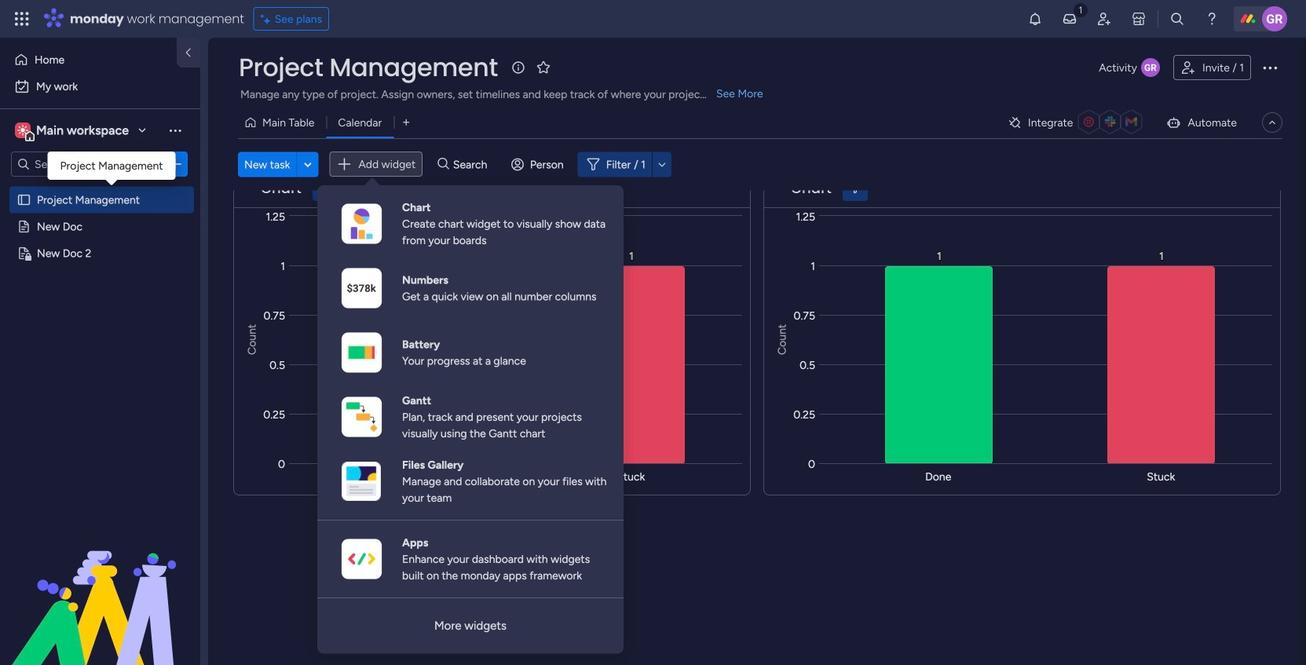 Task type: locate. For each thing, give the bounding box(es) containing it.
0 horizontal spatial options image
[[167, 156, 183, 172]]

arrow down image
[[653, 155, 672, 174]]

workspace options image
[[167, 122, 183, 138]]

0 vertical spatial option
[[9, 47, 167, 72]]

list box
[[0, 183, 200, 479]]

2 workspace image from the left
[[17, 122, 28, 139]]

1 public board image from the top
[[16, 192, 31, 207]]

1 vertical spatial public board image
[[16, 219, 31, 234]]

see plans image
[[261, 10, 275, 28]]

1 image
[[1074, 1, 1088, 18]]

0 vertical spatial options image
[[1261, 58, 1280, 77]]

0 vertical spatial public board image
[[16, 192, 31, 207]]

workspace selection element
[[15, 121, 131, 141]]

select product image
[[14, 11, 30, 27]]

option
[[9, 47, 167, 72], [9, 74, 191, 99], [0, 186, 200, 189]]

search everything image
[[1170, 11, 1185, 27]]

options image down greg robinson icon
[[1261, 58, 1280, 77]]

options image
[[1261, 58, 1280, 77], [167, 156, 183, 172]]

notifications image
[[1027, 11, 1043, 27]]

workspace image
[[15, 122, 31, 139], [17, 122, 28, 139]]

lottie animation element
[[0, 507, 200, 665]]

v2 search image
[[438, 156, 449, 173]]

options image down workspace options image
[[167, 156, 183, 172]]

1 vertical spatial option
[[9, 74, 191, 99]]

show board description image
[[509, 60, 528, 75]]

1 horizontal spatial options image
[[1261, 58, 1280, 77]]

private board image
[[16, 246, 31, 261]]

1 vertical spatial options image
[[167, 156, 183, 172]]

public board image
[[16, 192, 31, 207], [16, 219, 31, 234]]

Search field
[[449, 153, 496, 175]]

2 vertical spatial option
[[0, 186, 200, 189]]

None field
[[235, 51, 502, 84], [257, 178, 306, 199], [787, 178, 836, 199], [235, 51, 502, 84], [257, 178, 306, 199], [787, 178, 836, 199]]



Task type: vqa. For each thing, say whether or not it's contained in the screenshot.
2nd Workspace image from the right
yes



Task type: describe. For each thing, give the bounding box(es) containing it.
dapulse drag handle 3 image
[[244, 183, 250, 194]]

help image
[[1204, 11, 1220, 27]]

add view image
[[403, 117, 410, 128]]

invite members image
[[1097, 11, 1112, 27]]

add to favorites image
[[536, 59, 551, 75]]

lottie animation image
[[0, 507, 200, 665]]

update feed image
[[1062, 11, 1078, 27]]

board activity image
[[1141, 58, 1160, 77]]

angle down image
[[304, 158, 312, 170]]

collapse board header image
[[1266, 116, 1279, 129]]

greg robinson image
[[1262, 6, 1287, 31]]

1 workspace image from the left
[[15, 122, 31, 139]]

Search in workspace field
[[33, 155, 131, 173]]

monday marketplace image
[[1131, 11, 1147, 27]]

2 public board image from the top
[[16, 219, 31, 234]]



